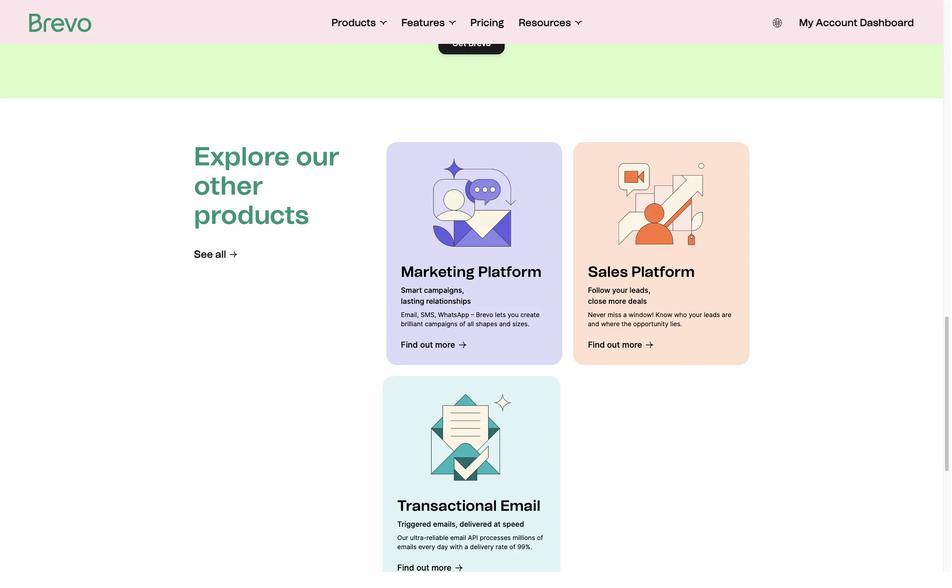 Task type: describe. For each thing, give the bounding box(es) containing it.
millions
[[513, 534, 535, 542]]

1 horizontal spatial of
[[510, 543, 516, 551]]

you
[[508, 311, 519, 319]]

other
[[194, 170, 263, 201]]

and inside email, sms, whatsapp – brevo lets you create brilliant campaigns of all shapes and sizes.
[[499, 320, 511, 328]]

resources link
[[519, 16, 582, 29]]

products link
[[332, 16, 387, 29]]

in
[[460, 11, 467, 21]]

sizes.
[[513, 320, 530, 328]]

marketing
[[401, 263, 475, 281]]

my account dashboard link
[[800, 16, 914, 29]]

see all
[[194, 248, 226, 260]]

live
[[363, 11, 376, 21]]

features link
[[402, 16, 456, 29]]

more for sales platform
[[622, 340, 642, 350]]

pricing
[[471, 16, 504, 29]]

miss
[[608, 311, 622, 319]]

account
[[816, 16, 858, 29]]

api
[[468, 534, 478, 542]]

email
[[501, 497, 541, 515]]

brevo inside email, sms, whatsapp – brevo lets you create brilliant campaigns of all shapes and sizes.
[[476, 311, 494, 319]]

platform for sales platform
[[632, 263, 695, 281]]

who
[[675, 311, 687, 319]]

never miss a window! know who your leads are and where the opportunity lies.
[[588, 311, 732, 328]]

delivery
[[470, 543, 494, 551]]

our
[[296, 141, 340, 172]]

triggered emails, delivered at speed
[[398, 520, 524, 529]]

triggered
[[398, 520, 431, 529]]

few
[[493, 11, 507, 21]]

close
[[588, 297, 607, 306]]

free.
[[581, 11, 599, 21]]

home hero image image for marketing
[[429, 157, 520, 248]]

find for sales platform
[[588, 340, 605, 350]]

know
[[656, 311, 673, 319]]

processes
[[480, 534, 511, 542]]

explore our other products
[[194, 141, 340, 230]]

follow your leads, close more deals
[[588, 286, 651, 306]]

all inside email, sms, whatsapp – brevo lets you create brilliant campaigns of all shapes and sizes.
[[468, 320, 474, 328]]

–
[[471, 311, 474, 319]]

clicks,
[[509, 11, 534, 21]]

ultra-
[[410, 534, 427, 542]]

create
[[521, 311, 540, 319]]

explore
[[194, 141, 290, 172]]

see
[[194, 248, 213, 260]]

marketing platform
[[401, 263, 542, 281]]

transactional email
[[398, 497, 541, 515]]

reliable
[[427, 534, 449, 542]]

brilliant
[[401, 320, 423, 328]]

products
[[332, 16, 376, 29]]

email,
[[401, 311, 419, 319]]

campaigns
[[425, 320, 458, 328]]

campaigns,
[[424, 286, 464, 295]]

sales platform
[[588, 263, 695, 281]]

pricing link
[[471, 16, 504, 29]]

where
[[601, 320, 620, 328]]

a inside the never miss a window! know who your leads are and where the opportunity lies.
[[624, 311, 627, 319]]

find out more for marketing
[[401, 340, 455, 350]]

leads,
[[630, 286, 651, 295]]

products
[[194, 200, 309, 230]]

button image
[[773, 18, 782, 27]]

get brevo button
[[439, 32, 505, 54]]

at
[[494, 520, 501, 529]]

with
[[450, 543, 463, 551]]

see all link
[[194, 248, 237, 261]]

add
[[345, 11, 361, 21]]

to
[[398, 11, 406, 21]]



Task type: locate. For each thing, give the bounding box(es) containing it.
home hero image image for transactional
[[426, 391, 518, 482]]

leads
[[704, 311, 720, 319]]

0 vertical spatial brevo
[[469, 38, 491, 48]]

brevo inside 'get brevo' button
[[469, 38, 491, 48]]

0 horizontal spatial a
[[465, 543, 468, 551]]

1 horizontal spatial all
[[468, 320, 474, 328]]

speed
[[503, 520, 524, 529]]

0 horizontal spatial your
[[408, 11, 425, 21]]

features
[[402, 16, 445, 29]]

dashboard
[[860, 16, 914, 29]]

brevo image
[[29, 14, 91, 32]]

shapes
[[476, 320, 498, 328]]

just
[[469, 11, 484, 21]]

my account dashboard
[[800, 16, 914, 29]]

2 find out more from the left
[[588, 340, 642, 350]]

2 horizontal spatial your
[[689, 311, 702, 319]]

a
[[486, 11, 490, 21], [624, 311, 627, 319], [465, 543, 468, 551]]

more up miss
[[609, 297, 627, 306]]

email, sms, whatsapp – brevo lets you create brilliant campaigns of all shapes and sizes.
[[401, 311, 540, 328]]

delivered
[[460, 520, 492, 529]]

sales
[[588, 263, 628, 281]]

window!
[[629, 311, 654, 319]]

0 vertical spatial a
[[486, 11, 490, 21]]

of right rate
[[510, 543, 516, 551]]

brevo
[[469, 38, 491, 48], [476, 311, 494, 319]]

of inside email, sms, whatsapp – brevo lets you create brilliant campaigns of all shapes and sizes.
[[460, 320, 466, 328]]

chat
[[379, 11, 396, 21]]

1 vertical spatial of
[[537, 534, 543, 542]]

platform up you
[[478, 263, 542, 281]]

our
[[398, 534, 408, 542]]

find for marketing platform
[[401, 340, 418, 350]]

out for sales
[[607, 340, 620, 350]]

1 out from the left
[[420, 340, 433, 350]]

more down the the
[[622, 340, 642, 350]]

every
[[419, 543, 435, 551]]

find down where
[[588, 340, 605, 350]]

1 horizontal spatial a
[[486, 11, 490, 21]]

smart campaigns, lasting relationships
[[401, 286, 471, 306]]

and down "never"
[[588, 320, 600, 328]]

my
[[800, 16, 814, 29]]

email
[[450, 534, 466, 542]]

your inside the never miss a window! know who your leads are and where the opportunity lies.
[[689, 311, 702, 319]]

find
[[401, 340, 418, 350], [588, 340, 605, 350]]

2 platform from the left
[[632, 263, 695, 281]]

add live chat to your website in just a few clicks, completely free.
[[345, 11, 599, 21]]

opportunity
[[634, 320, 669, 328]]

lets
[[495, 311, 506, 319]]

0 horizontal spatial out
[[420, 340, 433, 350]]

find out more
[[401, 340, 455, 350], [588, 340, 642, 350]]

transactional
[[398, 497, 497, 515]]

2 and from the left
[[588, 320, 600, 328]]

2 vertical spatial your
[[689, 311, 702, 319]]

never
[[588, 311, 606, 319]]

2 horizontal spatial a
[[624, 311, 627, 319]]

0 horizontal spatial all
[[215, 248, 226, 260]]

2 find from the left
[[588, 340, 605, 350]]

follow
[[588, 286, 611, 295]]

1 horizontal spatial out
[[607, 340, 620, 350]]

of right millions
[[537, 534, 543, 542]]

and
[[499, 320, 511, 328], [588, 320, 600, 328]]

day
[[437, 543, 448, 551]]

a right with
[[465, 543, 468, 551]]

99%.
[[518, 543, 533, 551]]

out for marketing
[[420, 340, 433, 350]]

1 horizontal spatial your
[[613, 286, 628, 295]]

out down brilliant
[[420, 340, 433, 350]]

platform for marketing platform
[[478, 263, 542, 281]]

1 horizontal spatial and
[[588, 320, 600, 328]]

0 horizontal spatial and
[[499, 320, 511, 328]]

2 horizontal spatial of
[[537, 534, 543, 542]]

1 vertical spatial your
[[613, 286, 628, 295]]

resources
[[519, 16, 571, 29]]

0 vertical spatial all
[[215, 248, 226, 260]]

0 vertical spatial your
[[408, 11, 425, 21]]

1 and from the left
[[499, 320, 511, 328]]

home hero image image for sales
[[616, 157, 707, 248]]

0 horizontal spatial platform
[[478, 263, 542, 281]]

home hero image image
[[429, 157, 520, 248], [616, 157, 707, 248], [426, 391, 518, 482]]

1 horizontal spatial platform
[[632, 263, 695, 281]]

more down campaigns
[[435, 340, 455, 350]]

a right the just
[[486, 11, 490, 21]]

1 find from the left
[[401, 340, 418, 350]]

a up the the
[[624, 311, 627, 319]]

all down –
[[468, 320, 474, 328]]

0 horizontal spatial find out more
[[401, 340, 455, 350]]

0 horizontal spatial of
[[460, 320, 466, 328]]

and inside the never miss a window! know who your leads are and where the opportunity lies.
[[588, 320, 600, 328]]

1 find out more from the left
[[401, 340, 455, 350]]

2 out from the left
[[607, 340, 620, 350]]

get brevo
[[452, 38, 491, 48]]

smart
[[401, 286, 422, 295]]

and down the "lets"
[[499, 320, 511, 328]]

are
[[722, 311, 732, 319]]

out down where
[[607, 340, 620, 350]]

website
[[428, 11, 458, 21]]

0 vertical spatial of
[[460, 320, 466, 328]]

our ultra-reliable email api processes millions of emails every day with a delivery rate of 99%.
[[398, 534, 543, 551]]

platform
[[478, 263, 542, 281], [632, 263, 695, 281]]

of down "whatsapp"
[[460, 320, 466, 328]]

emails,
[[433, 520, 458, 529]]

find out more for sales
[[588, 340, 642, 350]]

completely
[[536, 11, 579, 21]]

platform up leads,
[[632, 263, 695, 281]]

the
[[622, 320, 632, 328]]

1 platform from the left
[[478, 263, 542, 281]]

relationships
[[426, 297, 471, 306]]

your right who
[[689, 311, 702, 319]]

sms,
[[421, 311, 436, 319]]

get
[[452, 38, 467, 48]]

find down brilliant
[[401, 340, 418, 350]]

your left leads,
[[613, 286, 628, 295]]

rate
[[496, 543, 508, 551]]

brevo right get
[[469, 38, 491, 48]]

deals
[[629, 297, 647, 306]]

1 vertical spatial all
[[468, 320, 474, 328]]

1 horizontal spatial find
[[588, 340, 605, 350]]

lasting
[[401, 297, 424, 306]]

your right to
[[408, 11, 425, 21]]

1 vertical spatial a
[[624, 311, 627, 319]]

0 horizontal spatial find
[[401, 340, 418, 350]]

a inside our ultra-reliable email api processes millions of emails every day with a delivery rate of 99%.
[[465, 543, 468, 551]]

whatsapp
[[438, 311, 469, 319]]

2 vertical spatial a
[[465, 543, 468, 551]]

find out more down where
[[588, 340, 642, 350]]

find out more down campaigns
[[401, 340, 455, 350]]

1 vertical spatial brevo
[[476, 311, 494, 319]]

2 vertical spatial of
[[510, 543, 516, 551]]

your inside follow your leads, close more deals
[[613, 286, 628, 295]]

all right see
[[215, 248, 226, 260]]

your
[[408, 11, 425, 21], [613, 286, 628, 295], [689, 311, 702, 319]]

more inside follow your leads, close more deals
[[609, 297, 627, 306]]

of
[[460, 320, 466, 328], [537, 534, 543, 542], [510, 543, 516, 551]]

more for marketing platform
[[435, 340, 455, 350]]

out
[[420, 340, 433, 350], [607, 340, 620, 350]]

1 horizontal spatial find out more
[[588, 340, 642, 350]]

brevo up shapes
[[476, 311, 494, 319]]

lies.
[[671, 320, 682, 328]]

emails
[[398, 543, 417, 551]]



Task type: vqa. For each thing, say whether or not it's contained in the screenshot.
Never miss a window! Know who your leads are and where the opportunity lies.
yes



